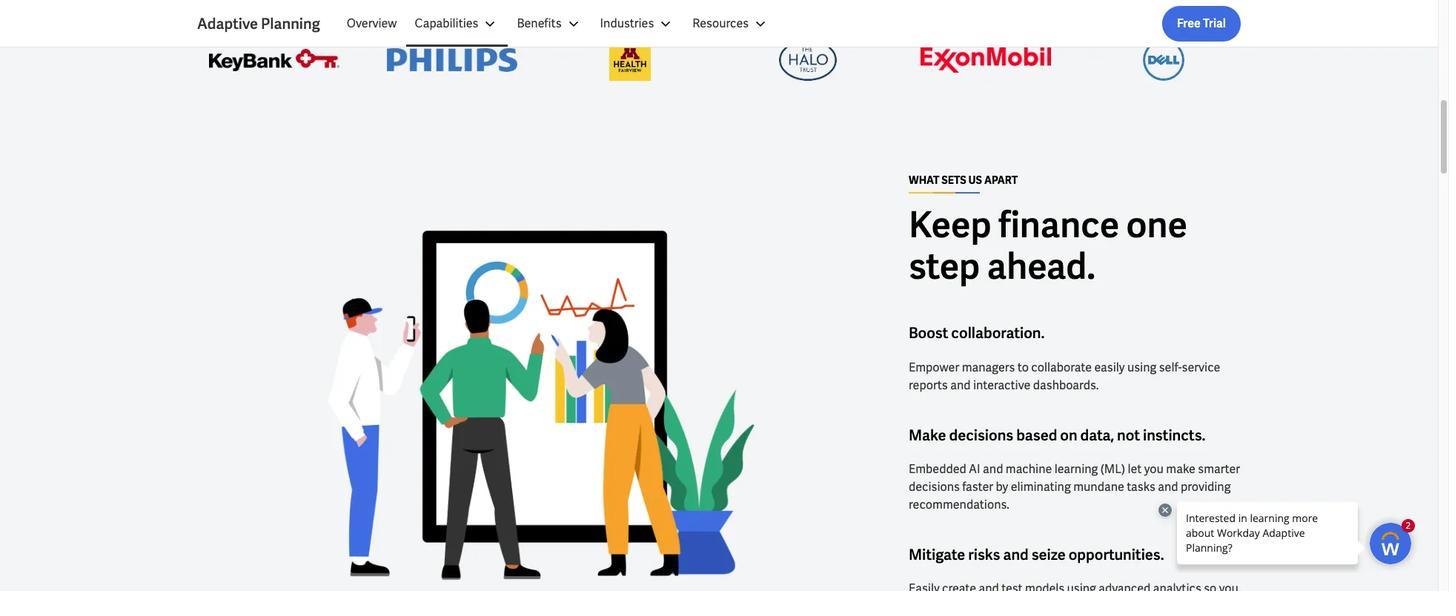 Task type: locate. For each thing, give the bounding box(es) containing it.
overview
[[347, 16, 397, 31]]

1 vertical spatial decisions
[[909, 479, 960, 495]]

resources button
[[684, 6, 779, 42]]

smarter
[[1199, 461, 1241, 477]]

industries button
[[592, 6, 684, 42]]

opportunities.
[[1069, 545, 1165, 564]]

planning
[[261, 14, 320, 33]]

benefits
[[517, 16, 562, 31]]

adaptive planning link
[[197, 13, 338, 34]]

interactive
[[974, 377, 1031, 393]]

tasks
[[1128, 479, 1156, 495]]

ai
[[969, 461, 981, 477]]

step
[[909, 243, 981, 289]]

benefits button
[[508, 6, 592, 42]]

risks
[[969, 545, 1001, 564]]

menu
[[338, 6, 779, 42]]

list containing overview
[[338, 6, 1242, 42]]

capabilities
[[415, 16, 479, 31]]

capabilities button
[[406, 6, 508, 42]]

adaptive planning
[[197, 14, 320, 33]]

one
[[1127, 201, 1188, 247]]

list
[[338, 6, 1242, 42]]

make
[[909, 425, 947, 445]]

overview link
[[338, 6, 406, 42]]

eliminating
[[1011, 479, 1072, 495]]

and down empower
[[951, 377, 971, 393]]

embedded
[[909, 461, 967, 477]]

decisions up ai
[[950, 425, 1014, 445]]

faster
[[963, 479, 994, 495]]

learning
[[1055, 461, 1099, 477]]

philips electronics nederland b.v. image
[[387, 39, 518, 81]]

(ml)
[[1101, 461, 1126, 477]]

instincts.
[[1144, 425, 1206, 445]]

free
[[1178, 16, 1201, 31]]

mundane
[[1074, 479, 1125, 495]]

decisions down embedded
[[909, 479, 960, 495]]

make decisions based on data, not instincts.
[[909, 425, 1206, 445]]

keep finance one step ahead.
[[909, 201, 1188, 289]]

resources
[[693, 16, 749, 31]]

decisions
[[950, 425, 1014, 445], [909, 479, 960, 495]]

based
[[1017, 425, 1058, 445]]

what
[[909, 174, 940, 187]]

what sets us apart
[[909, 174, 1018, 187]]

ahead.
[[988, 243, 1096, 289]]

trial
[[1204, 16, 1227, 31]]

boost collaboration.
[[909, 324, 1045, 343]]

0 vertical spatial decisions
[[950, 425, 1014, 445]]

not
[[1118, 425, 1141, 445]]

on
[[1061, 425, 1078, 445]]

decisions inside "embedded ai and machine learning (ml) let you make smarter decisions faster by eliminating mundane tasks and providing recommendations."
[[909, 479, 960, 495]]

and
[[951, 377, 971, 393], [984, 461, 1004, 477], [1159, 479, 1179, 495], [1004, 545, 1029, 564]]

finance
[[999, 201, 1120, 247]]



Task type: vqa. For each thing, say whether or not it's contained in the screenshot.
ADAPTIVE PLANNING
yes



Task type: describe. For each thing, give the bounding box(es) containing it.
boost
[[909, 324, 949, 343]]

us
[[969, 174, 983, 187]]

empower
[[909, 360, 960, 375]]

easily
[[1095, 360, 1126, 375]]

and down make
[[1159, 479, 1179, 495]]

dell computer corporation image
[[1144, 39, 1185, 81]]

workday adaptive planning's revenue dashboard for the enterprise an executive summary showing revenue analysis. image
[[197, 176, 886, 591]]

data,
[[1081, 425, 1115, 445]]

and right ai
[[984, 461, 1004, 477]]

the halo trust image
[[779, 39, 837, 81]]

seize
[[1032, 545, 1066, 564]]

by
[[996, 479, 1009, 495]]

keep
[[909, 201, 992, 247]]

machine
[[1006, 461, 1053, 477]]

you
[[1145, 461, 1164, 477]]

industries
[[600, 16, 654, 31]]

exxonmobil global services company image
[[921, 39, 1052, 81]]

apart
[[985, 174, 1018, 187]]

free trial
[[1178, 16, 1227, 31]]

to
[[1018, 360, 1029, 375]]

fairview health services image
[[610, 39, 651, 81]]

let
[[1128, 461, 1142, 477]]

collaboration.
[[952, 324, 1045, 343]]

recommendations.
[[909, 497, 1010, 513]]

self-
[[1160, 360, 1183, 375]]

sets
[[942, 174, 967, 187]]

managers
[[962, 360, 1016, 375]]

embedded ai and machine learning (ml) let you make smarter decisions faster by eliminating mundane tasks and providing recommendations.
[[909, 461, 1241, 513]]

mitigate risks and seize opportunities.
[[909, 545, 1165, 564]]

and inside empower managers to collaborate easily using self-service reports and interactive dashboards.
[[951, 377, 971, 393]]

collaborate
[[1032, 360, 1093, 375]]

using
[[1128, 360, 1157, 375]]

and right risks
[[1004, 545, 1029, 564]]

providing
[[1181, 479, 1232, 495]]

make
[[1167, 461, 1196, 477]]

adaptive
[[197, 14, 258, 33]]

mitigate
[[909, 545, 966, 564]]

free trial link
[[1163, 6, 1242, 42]]

dashboards.
[[1034, 377, 1099, 393]]

service
[[1183, 360, 1221, 375]]

menu containing overview
[[338, 6, 779, 42]]

reports
[[909, 377, 948, 393]]

keybank n.a. image
[[209, 39, 340, 81]]

empower managers to collaborate easily using self-service reports and interactive dashboards.
[[909, 360, 1221, 393]]



